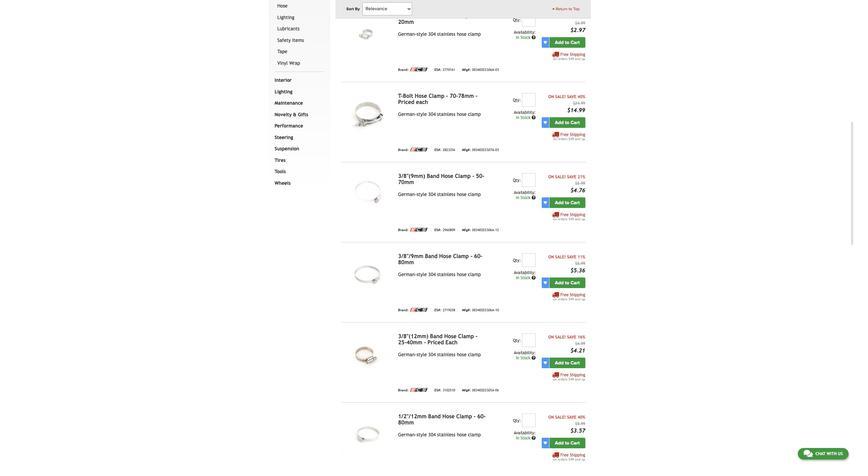 Task type: locate. For each thing, give the bounding box(es) containing it.
sale! inside on sale!                         save 40% $5.99 $3.57
[[555, 415, 566, 420]]

- inside 3/8"/9mm band hose clamp - 12- 20mm
[[471, 13, 473, 19]]

2770161
[[443, 68, 455, 72]]

cart down $5.36
[[571, 280, 580, 286]]

band right the 1/2"/12mm
[[428, 413, 441, 420]]

80mm inside 1/2"/12mm band hose clamp - 60- 80mm
[[398, 419, 414, 426]]

add to cart down $5.36
[[555, 280, 580, 286]]

3 clamp from the top
[[468, 192, 481, 197]]

cart down $4.76
[[571, 200, 580, 206]]

1 vertical spatial lighting link
[[273, 86, 323, 98]]

3 $49 from the top
[[569, 217, 574, 221]]

$49 for $14.99
[[569, 137, 574, 141]]

brand:
[[398, 68, 409, 72], [398, 148, 409, 152], [398, 228, 409, 232], [398, 308, 409, 312], [398, 389, 409, 392]]

wheels
[[275, 180, 291, 186]]

2 up from the top
[[582, 137, 585, 141]]

shipping down $4.76
[[570, 212, 585, 217]]

add to cart down $4.76
[[555, 200, 580, 206]]

band right 20mm
[[425, 13, 438, 19]]

1 es#: from the top
[[435, 68, 441, 72]]

german-style 304 stainless hose clamp down "1/2"/12mm band hose clamp - 60- 80mm" link
[[398, 432, 481, 437]]

80mm
[[398, 259, 414, 266], [398, 419, 414, 426]]

and
[[575, 57, 580, 61], [575, 137, 580, 141], [575, 217, 580, 221], [575, 297, 580, 301], [575, 377, 580, 381], [575, 457, 580, 461]]

ecs - corporate logo image
[[410, 67, 428, 71], [410, 148, 428, 151], [410, 228, 428, 231], [410, 308, 428, 312], [410, 388, 428, 392]]

style for 3/8"/9mm band hose clamp - 60- 80mm
[[417, 272, 427, 277]]

german-style 304 stainless hose clamp down t-bolt hose clamp - 70-78mm - priced each "link"
[[398, 111, 481, 117]]

to left the top
[[569, 6, 572, 11]]

6 sale! from the top
[[555, 415, 566, 420]]

stainless down t-bolt hose clamp - 70-78mm - priced each "link"
[[437, 111, 455, 117]]

stainless down 3/8"(9mm) band hose clamp - 50- 70mm on the top of page
[[437, 192, 455, 197]]

$4.99 inside on sale!                         save 40% $4.99 $2.97
[[575, 21, 585, 25]]

sale! inside on sale!                         save 40% $24.99 $14.99
[[555, 94, 566, 99]]

- left 50-
[[472, 173, 474, 179]]

hose right bolt
[[415, 93, 427, 99]]

3 304 from the top
[[428, 192, 436, 197]]

2 003402ecs06a- from the top
[[472, 228, 495, 232]]

003402ecs05a-
[[472, 389, 495, 392]]

0 vertical spatial 40%
[[578, 14, 585, 19]]

each
[[416, 99, 428, 105]]

add to cart for $2.97
[[555, 39, 580, 45]]

hose down the 2823256
[[441, 173, 453, 179]]

1 vertical spatial 003402ecs06a-
[[472, 228, 495, 232]]

5 availability: from the top
[[514, 350, 536, 355]]

1 add to wish list image from the top
[[544, 201, 547, 204]]

add down on sale!                         save 40% $4.99 $2.97 at the right top
[[555, 39, 564, 45]]

mfg#: 003402ecs06a-03
[[462, 68, 499, 72]]

on inside on sale!                         save 16% $4.99 $4.21
[[548, 335, 554, 340]]

clamp inside 3/8"/9mm band hose clamp - 60- 80mm
[[453, 253, 469, 259]]

save inside on sale!                         save 40% $4.99 $2.97
[[567, 14, 576, 19]]

cart down the $3.57 at the right
[[571, 440, 580, 446]]

60- inside 1/2"/12mm band hose clamp - 60- 80mm
[[477, 413, 486, 420]]

ecs - corporate logo image left es#: 2719258
[[410, 308, 428, 312]]

5 save from the top
[[567, 335, 576, 340]]

3 add from the top
[[555, 200, 564, 206]]

- inside 3/8"(9mm) band hose clamp - 50- 70mm
[[472, 173, 474, 179]]

1 add to cart from the top
[[555, 39, 580, 45]]

on for $2.97
[[548, 14, 554, 19]]

3/8"/9mm
[[398, 13, 423, 19], [398, 253, 423, 259]]

band inside "3/8"(12mm) band hose clamp - 25-40mm - priced each"
[[430, 333, 443, 340]]

5 on from the top
[[548, 335, 554, 340]]

5 qty: from the top
[[513, 338, 521, 343]]

cart for $4.21
[[571, 360, 580, 366]]

cart for $5.36
[[571, 280, 580, 286]]

ecs - corporate logo image for 3/8"/9mm band hose clamp - 12- 20mm
[[410, 67, 428, 71]]

clamp
[[468, 31, 481, 37], [468, 111, 481, 117], [468, 192, 481, 197], [468, 272, 481, 277], [468, 352, 481, 357], [468, 432, 481, 437]]

1 german- from the top
[[398, 31, 417, 37]]

0 vertical spatial 3/8"/9mm
[[398, 13, 423, 19]]

80mm for 1/2"/12mm
[[398, 419, 414, 426]]

2 save from the top
[[567, 94, 576, 99]]

70mm
[[398, 179, 414, 185]]

6 orders from the top
[[558, 457, 568, 461]]

- for 1/2"/12mm band hose clamp - 60- 80mm
[[474, 413, 476, 420]]

to for $4.76
[[565, 200, 569, 206]]

1 cart from the top
[[571, 39, 580, 45]]

40% for $3.57
[[578, 415, 585, 420]]

2 vertical spatial 40%
[[578, 415, 585, 420]]

6 in from the top
[[516, 436, 519, 440]]

2 03 from the top
[[495, 148, 499, 152]]

hose
[[277, 3, 288, 9], [439, 13, 452, 19], [415, 93, 427, 99], [441, 173, 453, 179], [439, 253, 452, 259], [444, 333, 457, 340], [442, 413, 455, 420]]

up down $5.36
[[582, 297, 585, 301]]

$4.76
[[570, 187, 585, 194]]

availability: for 3/8"/9mm band hose clamp - 60- 80mm
[[514, 270, 536, 275]]

3102510
[[443, 389, 455, 392]]

304 down "1/2"/12mm band hose clamp - 60- 80mm" link
[[428, 432, 436, 437]]

tape
[[277, 49, 287, 54]]

add to cart down $4.21
[[555, 360, 580, 366]]

up down the '$14.99'
[[582, 137, 585, 141]]

free shipping on orders $49 and up
[[553, 52, 585, 61], [553, 132, 585, 141], [553, 212, 585, 221], [553, 292, 585, 301], [553, 373, 585, 381], [553, 453, 585, 461]]

4 free from the top
[[560, 292, 569, 297]]

items
[[292, 37, 304, 43]]

clamp for 1/2"/12mm band hose clamp - 60- 80mm
[[456, 413, 472, 420]]

2 vertical spatial $5.99
[[575, 421, 585, 426]]

0 vertical spatial $5.99
[[575, 181, 585, 186]]

6 german- from the top
[[398, 432, 417, 437]]

2 add to cart from the top
[[555, 120, 580, 125]]

up for $4.76
[[582, 217, 585, 221]]

4 hose from the top
[[457, 272, 467, 277]]

wrap
[[289, 60, 300, 66]]

save
[[567, 14, 576, 19], [567, 94, 576, 99], [567, 174, 576, 179], [567, 255, 576, 259], [567, 335, 576, 340], [567, 415, 576, 420]]

$49 down the '$14.99'
[[569, 137, 574, 141]]

on for $4.21
[[548, 335, 554, 340]]

shipping for $2.97
[[570, 52, 585, 57]]

hose for 3/8"/9mm band hose clamp - 60- 80mm
[[439, 253, 452, 259]]

free shipping on orders $49 and up for $4.76
[[553, 212, 585, 221]]

es#3102510 - 003402ecs05a-06 - 3/8"(12mm) band hose clamp - 25-40mm - priced each - german-style 304 stainless hose clamp - ecs - audi bmw volkswagen mercedes benz mini porsche image
[[341, 333, 393, 372]]

cart down the '$14.99'
[[571, 120, 580, 125]]

3 add to cart button from the top
[[549, 197, 585, 208]]

hose down 3/8"(9mm) band hose clamp - 50- 70mm link
[[457, 192, 467, 197]]

5 german-style 304 stainless hose clamp from the top
[[398, 352, 481, 357]]

shipping for $4.76
[[570, 212, 585, 217]]

2 add to wish list image from the top
[[544, 281, 547, 284]]

on sale!                         save 40% $5.99 $3.57
[[548, 415, 585, 434]]

2 vertical spatial add to wish list image
[[544, 441, 547, 445]]

-
[[471, 13, 473, 19], [446, 93, 448, 99], [476, 93, 478, 99], [472, 173, 474, 179], [471, 253, 473, 259], [476, 333, 478, 340], [424, 339, 426, 346], [474, 413, 476, 420]]

None number field
[[522, 13, 536, 26], [522, 93, 536, 107], [522, 173, 536, 187], [522, 253, 536, 267], [522, 333, 536, 347], [522, 413, 536, 427], [522, 13, 536, 26], [522, 93, 536, 107], [522, 173, 536, 187], [522, 253, 536, 267], [522, 333, 536, 347], [522, 413, 536, 427]]

003402ecs06a-
[[472, 68, 495, 72], [472, 228, 495, 232], [472, 308, 495, 312]]

0 vertical spatial question circle image
[[532, 35, 536, 39]]

3 save from the top
[[567, 174, 576, 179]]

german-style 304 stainless hose clamp down 3/8"(9mm) band hose clamp - 50- 70mm on the top of page
[[398, 192, 481, 197]]

- right each
[[476, 333, 478, 340]]

hose for 3/8"/9mm band hose clamp - 12- 20mm
[[439, 13, 452, 19]]

priced inside "3/8"(12mm) band hose clamp - 25-40mm - priced each"
[[428, 339, 444, 346]]

$4.99 for $4.21
[[575, 341, 585, 346]]

to down on sale!                         save 40% $4.99 $2.97 at the right top
[[565, 39, 569, 45]]

and down $4.21
[[575, 377, 580, 381]]

2 brand: from the top
[[398, 148, 409, 152]]

on for $3.57
[[548, 415, 554, 420]]

clamp for 3/8"/9mm band hose clamp - 60- 80mm
[[453, 253, 469, 259]]

shipping down the $3.57 at the right
[[570, 453, 585, 457]]

3/8"(9mm) band hose clamp - 50- 70mm
[[398, 173, 484, 185]]

$5.99 for $4.76
[[575, 181, 585, 186]]

hose inside 3/8"(9mm) band hose clamp - 50- 70mm
[[441, 173, 453, 179]]

mfg#: left 003402ecs07a- on the right top
[[462, 148, 471, 152]]

4 in stock from the top
[[516, 275, 532, 280]]

06
[[495, 389, 499, 392]]

0 vertical spatial $4.99
[[575, 21, 585, 25]]

6 shipping from the top
[[570, 453, 585, 457]]

3/8"(9mm)
[[398, 173, 425, 179]]

up down $4.21
[[582, 377, 585, 381]]

3/8"(12mm)
[[398, 333, 428, 340]]

add to cart down the '$14.99'
[[555, 120, 580, 125]]

to down on sale!                         save 40% $5.99 $3.57
[[565, 440, 569, 446]]

03 for t-bolt hose clamp - 70-78mm - priced each
[[495, 148, 499, 152]]

2 question circle image from the top
[[532, 276, 536, 280]]

sale!
[[555, 14, 566, 19], [555, 94, 566, 99], [555, 174, 566, 179], [555, 255, 566, 259], [555, 335, 566, 340], [555, 415, 566, 420]]

free shipping on orders $49 and up down the $3.57 at the right
[[553, 453, 585, 461]]

ecs - corporate logo image for t-bolt hose clamp - 70-78mm - priced each
[[410, 148, 428, 151]]

question circle image
[[532, 115, 536, 120], [532, 276, 536, 280], [532, 356, 536, 360], [532, 436, 536, 440]]

add to cart button down $5.36
[[549, 277, 585, 288]]

1 vertical spatial question circle image
[[532, 196, 536, 200]]

3 in from the top
[[516, 195, 519, 200]]

up for $14.99
[[582, 137, 585, 141]]

4 style from the top
[[417, 272, 427, 277]]

1 3/8"/9mm from the top
[[398, 13, 423, 19]]

german- for 3/8"(12mm) band hose clamp - 25-40mm - priced each
[[398, 352, 417, 357]]

1 in stock from the top
[[516, 35, 532, 40]]

2 hose from the top
[[457, 111, 467, 117]]

3 $5.99 from the top
[[575, 421, 585, 426]]

- inside 3/8"/9mm band hose clamp - 60- 80mm
[[471, 253, 473, 259]]

cart
[[571, 39, 580, 45], [571, 120, 580, 125], [571, 200, 580, 206], [571, 280, 580, 286], [571, 360, 580, 366], [571, 440, 580, 446]]

2 clamp from the top
[[468, 111, 481, 117]]

add down on sale!                         save 16% $4.99 $4.21
[[555, 360, 564, 366]]

3 question circle image from the top
[[532, 356, 536, 360]]

4 add from the top
[[555, 280, 564, 286]]

save inside the on sale!                         save 11% $5.99 $5.36
[[567, 255, 576, 259]]

free for $4.21
[[560, 373, 569, 377]]

1 free from the top
[[560, 52, 569, 57]]

$49 for $2.97
[[569, 57, 574, 61]]

3 in stock from the top
[[516, 195, 532, 200]]

1 003402ecs06a- from the top
[[472, 68, 495, 72]]

2 on from the top
[[548, 94, 554, 99]]

$4.99 down "16%"
[[575, 341, 585, 346]]

5 orders from the top
[[558, 377, 568, 381]]

save left 11%
[[567, 255, 576, 259]]

es#: left 2719258
[[435, 308, 441, 312]]

style down 3/8"(9mm) on the top of page
[[417, 192, 427, 197]]

2 $5.99 from the top
[[575, 261, 585, 266]]

hose inside 3/8"/9mm band hose clamp - 12- 20mm
[[439, 13, 452, 19]]

1 vertical spatial add to wish list image
[[544, 281, 547, 284]]

orders
[[558, 57, 568, 61], [558, 137, 568, 141], [558, 217, 568, 221], [558, 297, 568, 301], [558, 377, 568, 381], [558, 457, 568, 461]]

4 qty: from the top
[[513, 258, 521, 263]]

save inside on sale!                         save 16% $4.99 $4.21
[[567, 335, 576, 340]]

with
[[827, 451, 837, 456]]

priced
[[398, 99, 414, 105], [428, 339, 444, 346]]

on for $5.36
[[548, 255, 554, 259]]

3 and from the top
[[575, 217, 580, 221]]

save up $24.99
[[567, 94, 576, 99]]

hose for 3/8"(9mm) band hose clamp - 50- 70mm
[[441, 173, 453, 179]]

3/8"/9mm band hose clamp - 12- 20mm
[[398, 13, 483, 25]]

tape link
[[276, 46, 323, 58]]

16%
[[578, 335, 585, 340]]

60- for 1/2"/12mm band hose clamp - 60- 80mm
[[477, 413, 486, 420]]

in stock for 3/8"(12mm) band hose clamp - 25-40mm - priced each
[[516, 356, 532, 360]]

4 stainless from the top
[[437, 272, 455, 277]]

add to wish list image for $4.76
[[544, 201, 547, 204]]

german-style 304 stainless hose clamp down 3/8"/9mm band hose clamp - 12- 20mm
[[398, 31, 481, 37]]

50-
[[476, 173, 484, 179]]

add down on sale!                         save 40% $5.99 $3.57
[[555, 440, 564, 446]]

2 vertical spatial add to wish list image
[[544, 361, 547, 365]]

in for 3/8"(9mm) band hose clamp - 50- 70mm
[[516, 195, 519, 200]]

clamp inside "3/8"(12mm) band hose clamp - 25-40mm - priced each"
[[458, 333, 474, 340]]

gifts
[[298, 112, 308, 117]]

and for $2.97
[[575, 57, 580, 61]]

es#: left 2770161
[[435, 68, 441, 72]]

on inside on sale!                         save 21% $5.99 $4.76
[[548, 174, 554, 179]]

2 on from the top
[[553, 137, 557, 141]]

band inside 3/8"/9mm band hose clamp - 60- 80mm
[[425, 253, 438, 259]]

1 sale! from the top
[[555, 14, 566, 19]]

availability: for 3/8"/9mm band hose clamp - 12- 20mm
[[514, 30, 536, 35]]

german- for 3/8"/9mm band hose clamp - 12- 20mm
[[398, 31, 417, 37]]

2 3/8"/9mm from the top
[[398, 253, 423, 259]]

2 40% from the top
[[578, 94, 585, 99]]

mfg#: 003402ecs07a-03
[[462, 148, 499, 152]]

and down $2.97
[[575, 57, 580, 61]]

- down mfg#: 003402ecs06a-12
[[471, 253, 473, 259]]

comments image
[[804, 449, 813, 458]]

on
[[548, 14, 554, 19], [548, 94, 554, 99], [548, 174, 554, 179], [548, 255, 554, 259], [548, 335, 554, 340], [548, 415, 554, 420]]

qty:
[[513, 18, 521, 22], [513, 98, 521, 103], [513, 178, 521, 183], [513, 258, 521, 263], [513, 338, 521, 343], [513, 418, 521, 423]]

on
[[553, 57, 557, 61], [553, 137, 557, 141], [553, 217, 557, 221], [553, 297, 557, 301], [553, 377, 557, 381], [553, 457, 557, 461]]

up down the $3.57 at the right
[[582, 457, 585, 461]]

orders for $2.97
[[558, 57, 568, 61]]

clamp inside 3/8"(9mm) band hose clamp - 50- 70mm
[[455, 173, 471, 179]]

orders for $14.99
[[558, 137, 568, 141]]

60-
[[474, 253, 483, 259], [477, 413, 486, 420]]

sale! for $4.76
[[555, 174, 566, 179]]

free shipping on orders $49 and up for $5.36
[[553, 292, 585, 301]]

to down on sale!                         save 16% $4.99 $4.21
[[565, 360, 569, 366]]

stock for $4.21
[[521, 356, 530, 360]]

5 add from the top
[[555, 360, 564, 366]]

question circle image for $5.36
[[532, 276, 536, 280]]

5 add to cart button from the top
[[549, 358, 585, 368]]

4 sale! from the top
[[555, 255, 566, 259]]

40% inside on sale!                         save 40% $24.99 $14.99
[[578, 94, 585, 99]]

2 vertical spatial 003402ecs06a-
[[472, 308, 495, 312]]

1 $4.99 from the top
[[575, 21, 585, 25]]

1 in from the top
[[516, 35, 519, 40]]

on inside on sale!                         save 40% $4.99 $2.97
[[548, 14, 554, 19]]

interior link
[[273, 75, 323, 86]]

mfg#: right 2960809
[[462, 228, 471, 232]]

save up the $3.57 at the right
[[567, 415, 576, 420]]

german-style 304 stainless hose clamp down 3/8"/9mm band hose clamp - 60- 80mm link
[[398, 272, 481, 277]]

save down the return to top
[[567, 14, 576, 19]]

stainless for 3/8"(9mm) band hose clamp - 50- 70mm
[[437, 192, 455, 197]]

es#: left 3102510
[[435, 389, 441, 392]]

band for 3/8"/9mm band hose clamp - 12- 20mm
[[425, 13, 438, 19]]

save left 21%
[[567, 174, 576, 179]]

60- down mfg#: 003402ecs05a-06
[[477, 413, 486, 420]]

6 and from the top
[[575, 457, 580, 461]]

03
[[495, 68, 499, 72], [495, 148, 499, 152]]

chat with us link
[[798, 448, 849, 460]]

sale! inside the on sale!                         save 11% $5.99 $5.36
[[555, 255, 566, 259]]

- right 40mm
[[424, 339, 426, 346]]

save inside on sale!                         save 21% $5.99 $4.76
[[567, 174, 576, 179]]

on inside the on sale!                         save 11% $5.99 $5.36
[[548, 255, 554, 259]]

priced for band
[[428, 339, 444, 346]]

add down on sale!                         save 21% $5.99 $4.76
[[555, 200, 564, 206]]

band inside 3/8"(9mm) band hose clamp - 50- 70mm
[[427, 173, 439, 179]]

on inside on sale!                         save 40% $24.99 $14.99
[[548, 94, 554, 99]]

$49 down $5.36
[[569, 297, 574, 301]]

3 hose from the top
[[457, 192, 467, 197]]

hose down 2719258
[[444, 333, 457, 340]]

1 vertical spatial 80mm
[[398, 419, 414, 426]]

steering
[[275, 135, 293, 140]]

free shipping on orders $49 and up down $5.36
[[553, 292, 585, 301]]

$5.36
[[570, 267, 585, 274]]

hose up lubricants
[[277, 3, 288, 9]]

0 vertical spatial 80mm
[[398, 259, 414, 266]]

0 vertical spatial 003402ecs06a-
[[472, 68, 495, 72]]

add to cart
[[555, 39, 580, 45], [555, 120, 580, 125], [555, 200, 580, 206], [555, 280, 580, 286], [555, 360, 580, 366], [555, 440, 580, 446]]

band inside 1/2"/12mm band hose clamp - 60- 80mm
[[428, 413, 441, 420]]

style down 3/8"/9mm band hose clamp - 60- 80mm link
[[417, 272, 427, 277]]

$4.99
[[575, 21, 585, 25], [575, 341, 585, 346]]

question circle image
[[532, 35, 536, 39], [532, 196, 536, 200]]

on inside on sale!                         save 40% $5.99 $3.57
[[548, 415, 554, 420]]

$49
[[569, 57, 574, 61], [569, 137, 574, 141], [569, 217, 574, 221], [569, 297, 574, 301], [569, 377, 574, 381], [569, 457, 574, 461]]

$5.99
[[575, 181, 585, 186], [575, 261, 585, 266], [575, 421, 585, 426]]

60- inside 3/8"/9mm band hose clamp - 60- 80mm
[[474, 253, 483, 259]]

sale! inside on sale!                         save 21% $5.99 $4.76
[[555, 174, 566, 179]]

2 and from the top
[[575, 137, 580, 141]]

shipping down $4.21
[[570, 373, 585, 377]]

band left each
[[430, 333, 443, 340]]

chat with us
[[816, 451, 843, 456]]

$5.99 inside on sale!                         save 21% $5.99 $4.76
[[575, 181, 585, 186]]

4 up from the top
[[582, 297, 585, 301]]

0 vertical spatial add to wish list image
[[544, 41, 547, 44]]

add to wish list image
[[544, 41, 547, 44], [544, 121, 547, 124], [544, 361, 547, 365]]

up down $2.97
[[582, 57, 585, 61]]

1 vertical spatial 3/8"/9mm
[[398, 253, 423, 259]]

to for $2.97
[[565, 39, 569, 45]]

on for $14.99
[[553, 137, 557, 141]]

save for $4.21
[[567, 335, 576, 340]]

in for t-bolt hose clamp - 70-78mm - priced each
[[516, 115, 519, 120]]

sale! inside on sale!                         save 40% $4.99 $2.97
[[555, 14, 566, 19]]

1 vertical spatial add to wish list image
[[544, 121, 547, 124]]

1 ecs - corporate logo image from the top
[[410, 67, 428, 71]]

4 add to cart from the top
[[555, 280, 580, 286]]

1 german-style 304 stainless hose clamp from the top
[[398, 31, 481, 37]]

1 vertical spatial $5.99
[[575, 261, 585, 266]]

up down $4.76
[[582, 217, 585, 221]]

caret up image
[[552, 7, 555, 11]]

4 on from the top
[[548, 255, 554, 259]]

german-style 304 stainless hose clamp for 3/8"(9mm) band hose clamp - 50- 70mm
[[398, 192, 481, 197]]

1 vertical spatial 60-
[[477, 413, 486, 420]]

es#: 2719258
[[435, 308, 455, 312]]

es#: left the 2823256
[[435, 148, 441, 152]]

hose down 3/8"/9mm band hose clamp - 12- 20mm
[[457, 31, 467, 37]]

safety items link
[[276, 35, 323, 46]]

$2.97
[[570, 27, 585, 33]]

304 for t-bolt hose clamp - 70-78mm - priced each
[[428, 111, 436, 117]]

$5.99 down 21%
[[575, 181, 585, 186]]

4 304 from the top
[[428, 272, 436, 277]]

lubricants
[[277, 26, 300, 31]]

add to wish list image
[[544, 201, 547, 204], [544, 281, 547, 284], [544, 441, 547, 445]]

stainless down "1/2"/12mm band hose clamp - 60- 80mm" link
[[437, 432, 455, 437]]

availability:
[[514, 30, 536, 35], [514, 110, 536, 115], [514, 190, 536, 195], [514, 270, 536, 275], [514, 350, 536, 355], [514, 431, 536, 435]]

2 in from the top
[[516, 115, 519, 120]]

$5.99 inside on sale!                         save 40% $5.99 $3.57
[[575, 421, 585, 426]]

style for 3/8"(12mm) band hose clamp - 25-40mm - priced each
[[417, 352, 427, 357]]

0 vertical spatial add to wish list image
[[544, 201, 547, 204]]

1 vertical spatial $4.99
[[575, 341, 585, 346]]

free down on sale!                         save 16% $4.99 $4.21
[[560, 373, 569, 377]]

2 80mm from the top
[[398, 419, 414, 426]]

hose inside 3/8"/9mm band hose clamp - 60- 80mm
[[439, 253, 452, 259]]

40% up $24.99
[[578, 94, 585, 99]]

3 orders from the top
[[558, 217, 568, 221]]

es#: for 20mm
[[435, 68, 441, 72]]

1 304 from the top
[[428, 31, 436, 37]]

- for 3/8"(12mm) band hose clamp - 25-40mm - priced each
[[476, 333, 478, 340]]

ecs - corporate logo image left es#: 2823256
[[410, 148, 428, 151]]

6 add to cart button from the top
[[549, 438, 585, 448]]

clamp inside the t-bolt hose clamp - 70-78mm - priced each
[[429, 93, 444, 99]]

style down the 1/2"/12mm
[[417, 432, 427, 437]]

- inside 1/2"/12mm band hose clamp - 60- 80mm
[[474, 413, 476, 420]]

40% inside on sale!                         save 40% $4.99 $2.97
[[578, 14, 585, 19]]

hose inside the t-bolt hose clamp - 70-78mm - priced each
[[415, 93, 427, 99]]

save inside on sale!                         save 40% $24.99 $14.99
[[567, 94, 576, 99]]

2 ecs - corporate logo image from the top
[[410, 148, 428, 151]]

clamp for 3/8"/9mm band hose clamp - 60- 80mm
[[468, 272, 481, 277]]

$5.99 inside the on sale!                         save 11% $5.99 $5.36
[[575, 261, 585, 266]]

free shipping on orders $49 and up down $2.97
[[553, 52, 585, 61]]

hose
[[457, 31, 467, 37], [457, 111, 467, 117], [457, 192, 467, 197], [457, 272, 467, 277], [457, 352, 467, 357], [457, 432, 467, 437]]

$49 down $4.76
[[569, 217, 574, 221]]

2 free from the top
[[560, 132, 569, 137]]

78mm
[[458, 93, 474, 99]]

4 add to cart button from the top
[[549, 277, 585, 288]]

1 40% from the top
[[578, 14, 585, 19]]

2 sale! from the top
[[555, 94, 566, 99]]

free shipping on orders $49 and up for $2.97
[[553, 52, 585, 61]]

80mm inside 3/8"/9mm band hose clamp - 60- 80mm
[[398, 259, 414, 266]]

3/8"/9mm for 20mm
[[398, 13, 423, 19]]

0 vertical spatial lighting
[[277, 15, 294, 20]]

free down the '$14.99'
[[560, 132, 569, 137]]

clamp for 3/8"/9mm band hose clamp - 12- 20mm
[[468, 31, 481, 37]]

save for $3.57
[[567, 415, 576, 420]]

save for $14.99
[[567, 94, 576, 99]]

40% for $2.97
[[578, 14, 585, 19]]

clamp inside 3/8"/9mm band hose clamp - 12- 20mm
[[453, 13, 469, 19]]

t-bolt hose clamp - 70-78mm - priced each link
[[398, 93, 478, 105]]

es#: left 2960809
[[435, 228, 441, 232]]

1 $49 from the top
[[569, 57, 574, 61]]

on for $5.36
[[553, 297, 557, 301]]

priced inside the t-bolt hose clamp - 70-78mm - priced each
[[398, 99, 414, 105]]

2 orders from the top
[[558, 137, 568, 141]]

0 vertical spatial priced
[[398, 99, 414, 105]]

1 free shipping on orders $49 and up from the top
[[553, 52, 585, 61]]

save inside on sale!                         save 40% $5.99 $3.57
[[567, 415, 576, 420]]

3/8"/9mm inside 3/8"/9mm band hose clamp - 12- 20mm
[[398, 13, 423, 19]]

free shipping on orders $49 and up down $4.76
[[553, 212, 585, 221]]

0 horizontal spatial priced
[[398, 99, 414, 105]]

2 add to wish list image from the top
[[544, 121, 547, 124]]

12
[[495, 228, 499, 232]]

vinyl wrap
[[277, 60, 300, 66]]

1 clamp from the top
[[468, 31, 481, 37]]

1 vertical spatial 03
[[495, 148, 499, 152]]

free down on sale!                         save 40% $4.99 $2.97 at the right top
[[560, 52, 569, 57]]

es#2730254 - 003402ecs05a-10 - 1/2"/12mm band hose clamp - 60-80mm - german-style 304 stainless hose clamp - ecs - audi bmw volkswagen mercedes benz mini porsche image
[[341, 413, 393, 452]]

3/8"/9mm inside 3/8"/9mm band hose clamp - 60- 80mm
[[398, 253, 423, 259]]

40% down the top
[[578, 14, 585, 19]]

2 qty: from the top
[[513, 98, 521, 103]]

band right 3/8"(9mm) on the top of page
[[427, 173, 439, 179]]

- left "70-"
[[446, 93, 448, 99]]

clamp inside 1/2"/12mm band hose clamp - 60- 80mm
[[456, 413, 472, 420]]

4 $49 from the top
[[569, 297, 574, 301]]

3/8"/9mm band hose clamp - 60- 80mm link
[[398, 253, 483, 266]]

and down the '$14.99'
[[575, 137, 580, 141]]

1 stock from the top
[[521, 35, 530, 40]]

5 es#: from the top
[[435, 389, 441, 392]]

1 add from the top
[[555, 39, 564, 45]]

3/8"/9mm for 80mm
[[398, 253, 423, 259]]

add down on sale!                         save 40% $24.99 $14.99
[[555, 120, 564, 125]]

save for $2.97
[[567, 14, 576, 19]]

40% inside on sale!                         save 40% $5.99 $3.57
[[578, 415, 585, 420]]

sale! inside on sale!                         save 16% $4.99 $4.21
[[555, 335, 566, 340]]

to
[[569, 6, 572, 11], [565, 39, 569, 45], [565, 120, 569, 125], [565, 200, 569, 206], [565, 280, 569, 286], [565, 360, 569, 366], [565, 440, 569, 446]]

3 003402ecs06a- from the top
[[472, 308, 495, 312]]

304 down 3/8"/9mm band hose clamp - 60- 80mm link
[[428, 272, 436, 277]]

hose inside 1/2"/12mm band hose clamp - 60- 80mm
[[442, 413, 455, 420]]

0 vertical spatial 60-
[[474, 253, 483, 259]]

in
[[516, 35, 519, 40], [516, 115, 519, 120], [516, 195, 519, 200], [516, 275, 519, 280], [516, 356, 519, 360], [516, 436, 519, 440]]

- down mfg#: 003402ecs05a-06
[[474, 413, 476, 420]]

0 vertical spatial 03
[[495, 68, 499, 72]]

ecs - corporate logo image left es#: 2770161 at top
[[410, 67, 428, 71]]

5 ecs - corporate logo image from the top
[[410, 388, 428, 392]]

style down 3/8"/9mm band hose clamp - 12- 20mm
[[417, 31, 427, 37]]

$4.99 inside on sale!                         save 16% $4.99 $4.21
[[575, 341, 585, 346]]

1 horizontal spatial priced
[[428, 339, 444, 346]]

3 add to wish list image from the top
[[544, 361, 547, 365]]

on sale!                         save 11% $5.99 $5.36
[[548, 255, 585, 274]]

2 $4.99 from the top
[[575, 341, 585, 346]]

hose inside "3/8"(12mm) band hose clamp - 25-40mm - priced each"
[[444, 333, 457, 340]]

shipping for $3.57
[[570, 453, 585, 457]]

stainless down each
[[437, 352, 455, 357]]

2 stock from the top
[[521, 115, 530, 120]]

to down the '$14.99'
[[565, 120, 569, 125]]

orders for $3.57
[[558, 457, 568, 461]]

5 in stock from the top
[[516, 356, 532, 360]]

1 vertical spatial 40%
[[578, 94, 585, 99]]

6 add from the top
[[555, 440, 564, 446]]

add to cart button down $4.76
[[549, 197, 585, 208]]

304 for 3/8"/9mm band hose clamp - 60- 80mm
[[428, 272, 436, 277]]

304 down t-bolt hose clamp - 70-78mm - priced each "link"
[[428, 111, 436, 117]]

$49 for $4.21
[[569, 377, 574, 381]]

add to wish list image for $2.97
[[544, 41, 547, 44]]

general purpose subcategories element
[[275, 0, 324, 72]]

3 add to wish list image from the top
[[544, 441, 547, 445]]

3 style from the top
[[417, 192, 427, 197]]

- for t-bolt hose clamp - 70-78mm - priced each
[[446, 93, 448, 99]]

hose down es#: 2960809
[[439, 253, 452, 259]]

to for $4.21
[[565, 360, 569, 366]]

5 clamp from the top
[[468, 352, 481, 357]]

band inside 3/8"/9mm band hose clamp - 12- 20mm
[[425, 13, 438, 19]]

performance
[[275, 123, 303, 129]]

5 and from the top
[[575, 377, 580, 381]]

stainless down 3/8"/9mm band hose clamp - 12- 20mm
[[437, 31, 455, 37]]

up for $2.97
[[582, 57, 585, 61]]

1 vertical spatial priced
[[428, 339, 444, 346]]

$5.99 down 11%
[[575, 261, 585, 266]]

es#2960809 - 003402ecs06a-12 - 3/8"(9mm) band hose clamp - 50-70mm - german-style 304 stainless hose clamp - ecs - audi bmw volkswagen mercedes benz mini porsche image
[[341, 173, 393, 212]]

up
[[582, 57, 585, 61], [582, 137, 585, 141], [582, 217, 585, 221], [582, 297, 585, 301], [582, 377, 585, 381], [582, 457, 585, 461]]

shipping
[[570, 52, 585, 57], [570, 132, 585, 137], [570, 212, 585, 217], [570, 292, 585, 297], [570, 373, 585, 377], [570, 453, 585, 457]]

ecs - corporate logo image left es#: 3102510
[[410, 388, 428, 392]]

6 up from the top
[[582, 457, 585, 461]]

hose left 12- in the top right of the page
[[439, 13, 452, 19]]



Task type: describe. For each thing, give the bounding box(es) containing it.
60- for 3/8"/9mm band hose clamp - 60- 80mm
[[474, 253, 483, 259]]

hose for 3/8"(9mm) band hose clamp - 50- 70mm
[[457, 192, 467, 197]]

top
[[573, 6, 580, 11]]

es#: for 80mm
[[435, 308, 441, 312]]

add to cart for $4.76
[[555, 200, 580, 206]]

on sale!                         save 16% $4.99 $4.21
[[548, 335, 585, 354]]

novelty & gifts
[[275, 112, 308, 117]]

21%
[[578, 174, 585, 179]]

stainless for 3/8"/9mm band hose clamp - 12- 20mm
[[437, 31, 455, 37]]

add for $3.57
[[555, 440, 564, 446]]

bolt
[[403, 93, 413, 99]]

orders for $5.36
[[558, 297, 568, 301]]

tires
[[275, 157, 286, 163]]

es#: for 70mm
[[435, 228, 441, 232]]

safety items
[[277, 37, 304, 43]]

$14.99
[[567, 107, 585, 113]]

lubricants link
[[276, 23, 323, 35]]

brand: for t-bolt hose clamp - 70-78mm - priced each
[[398, 148, 409, 152]]

cart for $3.57
[[571, 440, 580, 446]]

novelty & gifts link
[[273, 109, 323, 120]]

free for $14.99
[[560, 132, 569, 137]]

sort
[[346, 6, 354, 11]]

add to cart button for $5.36
[[549, 277, 585, 288]]

up for $5.36
[[582, 297, 585, 301]]

$24.99
[[573, 101, 585, 106]]

add to wish list image for $14.99
[[544, 121, 547, 124]]

add for $2.97
[[555, 39, 564, 45]]

clamp for 3/8"(9mm) band hose clamp - 50- 70mm
[[455, 173, 471, 179]]

sort by
[[346, 6, 360, 11]]

$4.99 for $2.97
[[575, 21, 585, 25]]

6 stock from the top
[[521, 436, 530, 440]]

free shipping on orders $49 and up for $3.57
[[553, 453, 585, 461]]

hose for 1/2"/12mm band hose clamp - 60- 80mm
[[442, 413, 455, 420]]

free shipping on orders $49 and up for $4.21
[[553, 373, 585, 381]]

question circle image for $14.99
[[532, 115, 536, 120]]

availability: for 3/8"(12mm) band hose clamp - 25-40mm - priced each
[[514, 350, 536, 355]]

shipping for $4.21
[[570, 373, 585, 377]]

free for $5.36
[[560, 292, 569, 297]]

sale! for $14.99
[[555, 94, 566, 99]]

add to wish list image for $3.57
[[544, 441, 547, 445]]

orders for $4.21
[[558, 377, 568, 381]]

003402ecs06a- for 3/8"(9mm) band hose clamp - 50- 70mm
[[472, 228, 495, 232]]

add to cart for $5.36
[[555, 280, 580, 286]]

add to cart button for $4.21
[[549, 358, 585, 368]]

and for $5.36
[[575, 297, 580, 301]]

stainless for 3/8"(12mm) band hose clamp - 25-40mm - priced each
[[437, 352, 455, 357]]

6 qty: from the top
[[513, 418, 521, 423]]

sale! for $3.57
[[555, 415, 566, 420]]

on for $14.99
[[548, 94, 554, 99]]

2823256
[[443, 148, 455, 152]]

1 vertical spatial lighting
[[275, 89, 292, 94]]

brand: for 3/8"(9mm) band hose clamp - 50- 70mm
[[398, 228, 409, 232]]

3/8"(12mm) band hose clamp - 25-40mm - priced each
[[398, 333, 478, 346]]

performance link
[[273, 120, 323, 132]]

1/2"/12mm
[[398, 413, 427, 420]]

es#: for 78mm
[[435, 148, 441, 152]]

free for $3.57
[[560, 453, 569, 457]]

$5.99 for $5.36
[[575, 261, 585, 266]]

in for 3/8"/9mm band hose clamp - 60- 80mm
[[516, 275, 519, 280]]

hose link
[[276, 0, 323, 12]]

6 availability: from the top
[[514, 431, 536, 435]]

qty: for 3/8"(9mm) band hose clamp - 50- 70mm
[[513, 178, 521, 183]]

priced for bolt
[[398, 99, 414, 105]]

0 vertical spatial lighting link
[[276, 12, 323, 23]]

mfg#: for 3/8"/9mm band hose clamp - 60- 80mm
[[462, 308, 471, 312]]

4 question circle image from the top
[[532, 436, 536, 440]]

12-
[[474, 13, 483, 19]]

70-
[[450, 93, 458, 99]]

availability: for 3/8"(9mm) band hose clamp - 50- 70mm
[[514, 190, 536, 195]]

return to top
[[555, 6, 580, 11]]

and for $14.99
[[575, 137, 580, 141]]

es#: 2770161
[[435, 68, 455, 72]]

steering link
[[273, 132, 323, 143]]

qty: for 3/8"(12mm) band hose clamp - 25-40mm - priced each
[[513, 338, 521, 343]]

es#: 3102510
[[435, 389, 455, 392]]

shipping for $5.36
[[570, 292, 585, 297]]

save for $5.36
[[567, 255, 576, 259]]

t-bolt hose clamp - 70-78mm - priced each
[[398, 93, 478, 105]]

3/8"/9mm band hose clamp - 12- 20mm link
[[398, 13, 483, 25]]

by
[[355, 6, 360, 11]]

on sale!                         save 40% $4.99 $2.97
[[548, 14, 585, 33]]

add for $4.21
[[555, 360, 564, 366]]

add to cart for $14.99
[[555, 120, 580, 125]]

us
[[838, 451, 843, 456]]

hose inside general purpose subcategories "element"
[[277, 3, 288, 9]]

suspension
[[275, 146, 299, 151]]

in stock for 3/8"(9mm) band hose clamp - 50- 70mm
[[516, 195, 532, 200]]

es#: 2960809
[[435, 228, 455, 232]]

2960809
[[443, 228, 455, 232]]

availability: for t-bolt hose clamp - 70-78mm - priced each
[[514, 110, 536, 115]]

on for $2.97
[[553, 57, 557, 61]]

11%
[[578, 255, 585, 259]]

german-style 304 stainless hose clamp for 3/8"/9mm band hose clamp - 12- 20mm
[[398, 31, 481, 37]]

1/2"/12mm band hose clamp - 60- 80mm link
[[398, 413, 486, 426]]

tools
[[275, 169, 286, 174]]

cart for $14.99
[[571, 120, 580, 125]]

on sale!                         save 21% $5.99 $4.76
[[548, 174, 585, 194]]

stainless for t-bolt hose clamp - 70-78mm - priced each
[[437, 111, 455, 117]]

add for $14.99
[[555, 120, 564, 125]]

german-style 304 stainless hose clamp for 3/8"(12mm) band hose clamp - 25-40mm - priced each
[[398, 352, 481, 357]]

2719258
[[443, 308, 455, 312]]

style for 3/8"/9mm band hose clamp - 12- 20mm
[[417, 31, 427, 37]]

sale! for $5.36
[[555, 255, 566, 259]]

cart for $4.76
[[571, 200, 580, 206]]

chat
[[816, 451, 826, 456]]

in for 3/8"(12mm) band hose clamp - 25-40mm - priced each
[[516, 356, 519, 360]]

add to cart button for $3.57
[[549, 438, 585, 448]]

suspension link
[[273, 143, 323, 155]]

german- for t-bolt hose clamp - 70-78mm - priced each
[[398, 111, 417, 117]]

style for 1/2"/12mm band hose clamp - 60- 80mm
[[417, 432, 427, 437]]

es#2719258 - 003402ecs06a-10 - 3/8"/9mm band hose clamp - 60-80mm - german-style 304 stainless hose clamp - ecs - audi bmw volkswagen mercedes benz mini porsche image
[[341, 253, 393, 292]]

3/8"(12mm) band hose clamp - 25-40mm - priced each link
[[398, 333, 478, 346]]

3/8"(9mm) band hose clamp - 50- 70mm link
[[398, 173, 484, 185]]

clamp for t-bolt hose clamp - 70-78mm - priced each
[[429, 93, 444, 99]]

in stock for 3/8"/9mm band hose clamp - 12- 20mm
[[516, 35, 532, 40]]

3/8"/9mm band hose clamp - 60- 80mm
[[398, 253, 483, 266]]

- right 78mm
[[476, 93, 478, 99]]

each
[[445, 339, 458, 346]]

mfg#: 003402ecs05a-06
[[462, 389, 499, 392]]

brand: for 3/8"/9mm band hose clamp - 12- 20mm
[[398, 68, 409, 72]]

hose for 3/8"/9mm band hose clamp - 60- 80mm
[[457, 272, 467, 277]]

sale! for $2.97
[[555, 14, 566, 19]]

ecs - corporate logo image for 3/8"/9mm band hose clamp - 60- 80mm
[[410, 308, 428, 312]]

maintenance
[[275, 100, 303, 106]]

question circle image for $4.76
[[532, 196, 536, 200]]

clamp for 3/8"(9mm) band hose clamp - 50- 70mm
[[468, 192, 481, 197]]

to for $14.99
[[565, 120, 569, 125]]

&
[[293, 112, 296, 117]]

sale! for $4.21
[[555, 335, 566, 340]]

20mm
[[398, 19, 414, 25]]

t-
[[398, 93, 403, 99]]

hose for 1/2"/12mm band hose clamp - 60- 80mm
[[457, 432, 467, 437]]

wheels link
[[273, 178, 323, 189]]

vinyl wrap link
[[276, 58, 323, 69]]

es#2770161 - 003402ecs06a-03 - 3/8"/9mm band hose clamp - 12-20mm - german-style 304 stainless hose clamp - ecs - audi bmw volkswagen mercedes benz mini porsche image
[[341, 13, 393, 52]]

40mm
[[407, 339, 422, 346]]

003402ecs07a-
[[472, 148, 495, 152]]

qty: for 3/8"/9mm band hose clamp - 12- 20mm
[[513, 18, 521, 22]]

clamp for 3/8"(12mm) band hose clamp - 25-40mm - priced each
[[458, 333, 474, 340]]

stock for $14.99
[[521, 115, 530, 120]]

on sale!                         save 40% $24.99 $14.99
[[548, 94, 585, 113]]

interior
[[275, 78, 292, 83]]

mfg#: 003402ecs06a-12
[[462, 228, 499, 232]]

mfg#: for 3/8"(9mm) band hose clamp - 50- 70mm
[[462, 228, 471, 232]]

lighting inside general purpose subcategories "element"
[[277, 15, 294, 20]]

$4.21
[[570, 347, 585, 354]]

and for $4.76
[[575, 217, 580, 221]]

es#: for 40mm
[[435, 389, 441, 392]]

304 for 3/8"(12mm) band hose clamp - 25-40mm - priced each
[[428, 352, 436, 357]]

25-
[[398, 339, 407, 346]]

novelty
[[275, 112, 292, 117]]

shipping for $14.99
[[570, 132, 585, 137]]

es#2823256 - 003402ecs07a-03 - t-bolt hose clamp - 70-78mm - priced each - german-style 304 stainless hose clamp - ecs - audi bmw volkswagen mercedes benz mini porsche image
[[341, 93, 393, 132]]

mfg#: 003402ecs06a-10
[[462, 308, 499, 312]]

vinyl
[[277, 60, 288, 66]]

6 in stock from the top
[[516, 436, 532, 440]]

1/2"/12mm band hose clamp - 60- 80mm
[[398, 413, 486, 426]]

maintenance link
[[273, 98, 323, 109]]

return to top link
[[552, 6, 580, 12]]

return
[[556, 6, 568, 11]]

003402ecs06a- for 3/8"/9mm band hose clamp - 60- 80mm
[[472, 308, 495, 312]]

10
[[495, 308, 499, 312]]



Task type: vqa. For each thing, say whether or not it's contained in the screenshot.
fourth Shipping from the bottom of the page
yes



